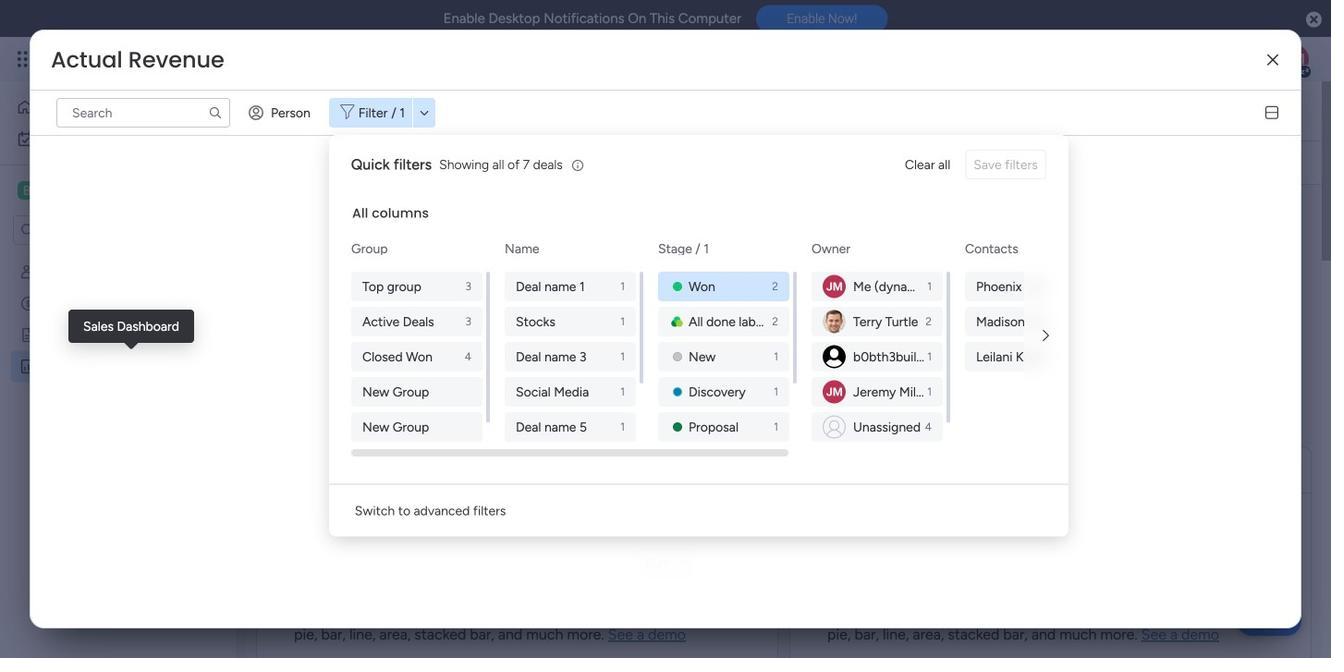Task type: locate. For each thing, give the bounding box(es) containing it.
workspace image
[[18, 180, 36, 201]]

Filter dashboard by text search field
[[278, 148, 447, 178]]

None search field
[[56, 98, 230, 128], [278, 148, 447, 178], [56, 98, 230, 128], [278, 148, 447, 178]]

banner
[[245, 81, 1323, 185]]

dialog
[[329, 135, 1332, 537]]

select product image
[[17, 50, 35, 68]]

dapulse x slim image
[[1268, 53, 1279, 67]]

arrow down image
[[413, 102, 436, 124]]

stage / 1 group
[[658, 272, 793, 512]]

0 vertical spatial option
[[11, 92, 197, 122]]

v2 split view image
[[1266, 106, 1279, 120]]

jeremy miller image
[[1280, 44, 1310, 74], [823, 275, 846, 298], [823, 381, 846, 404]]

None field
[[46, 45, 229, 75], [274, 92, 530, 130], [284, 207, 533, 231], [284, 459, 409, 483], [818, 459, 1151, 483], [46, 45, 229, 75], [274, 92, 530, 130], [284, 207, 533, 231], [284, 459, 409, 483], [818, 459, 1151, 483]]

contacts group
[[965, 272, 1104, 372]]

jeremy miller image up terry turtle icon
[[823, 275, 846, 298]]

group group
[[351, 272, 486, 442]]

2 vertical spatial option
[[0, 256, 236, 259]]

jeremy miller image down "b0bth3builder2k23@gmail.com" icon
[[823, 381, 846, 404]]

0 vertical spatial jeremy miller image
[[1280, 44, 1310, 74]]

jeremy miller image right the dapulse x slim icon
[[1280, 44, 1310, 74]]

v2 fullscreen image
[[1276, 464, 1289, 477]]

option
[[11, 92, 197, 122], [11, 124, 225, 154], [0, 256, 236, 259]]

list box
[[0, 253, 236, 632]]



Task type: describe. For each thing, give the bounding box(es) containing it.
1 vertical spatial jeremy miller image
[[823, 275, 846, 298]]

name group
[[505, 272, 640, 512]]

search image
[[425, 155, 439, 170]]

terry turtle image
[[823, 310, 846, 333]]

add to favorites image
[[540, 101, 559, 120]]

2 vertical spatial jeremy miller image
[[823, 381, 846, 404]]

public board image
[[19, 326, 37, 344]]

owner group
[[812, 272, 947, 442]]

share image
[[1181, 101, 1200, 120]]

public dashboard image
[[19, 358, 37, 375]]

dapulse close image
[[1307, 11, 1323, 30]]

1 vertical spatial option
[[11, 124, 225, 154]]

b0bth3builder2k23@gmail.com image
[[823, 345, 846, 369]]

Filter dashboard by text search field
[[56, 98, 230, 128]]

search image
[[208, 105, 223, 120]]



Task type: vqa. For each thing, say whether or not it's contained in the screenshot.
Reminder icon
no



